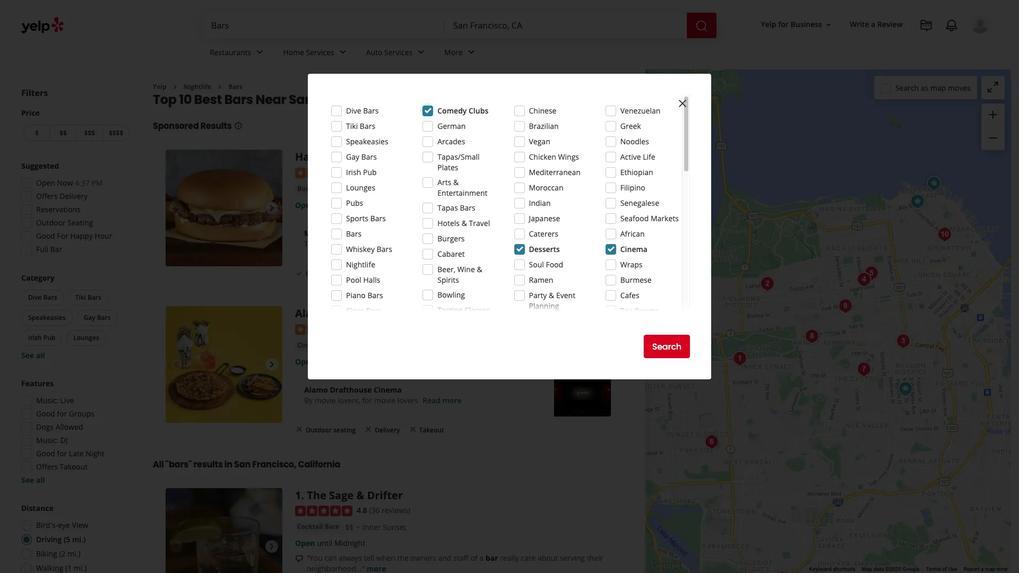 Task type: locate. For each thing, give the bounding box(es) containing it.
24 chevron down v2 image left the auto
[[336, 46, 349, 59]]

0 vertical spatial burgers
[[297, 184, 322, 193]]

3 slideshow element from the top
[[166, 489, 282, 573]]

delivery
[[60, 191, 88, 201], [375, 269, 400, 278], [375, 426, 400, 435]]

cinema inside button
[[297, 341, 321, 350]]

0 vertical spatial pub
[[363, 167, 377, 177]]

yelp for yelp "link"
[[153, 82, 167, 91]]

2 vertical spatial delivery
[[375, 426, 400, 435]]

gay up 2.8
[[346, 152, 360, 162]]

1 next image from the top
[[265, 359, 278, 371]]

& for hotels
[[462, 218, 467, 228]]

for for groups
[[57, 409, 67, 419]]

pm for open now 4:37 pm
[[92, 178, 103, 188]]

good down music: dj
[[36, 449, 55, 459]]

24 chevron down v2 image inside home services link
[[336, 46, 349, 59]]

all down offers takeout
[[36, 475, 45, 485]]

24 chevron down v2 image right restaurants on the left top of page
[[253, 46, 266, 59]]

gay bars inside button
[[84, 313, 111, 322]]

search left "as"
[[896, 83, 919, 93]]

dive bars inside search dialog
[[346, 106, 379, 116]]

seating for drafthouse
[[334, 426, 356, 435]]

2 all from the top
[[36, 475, 45, 485]]

more up cabaret
[[431, 239, 450, 249]]

map right "as"
[[931, 83, 946, 93]]

outdoor down by
[[306, 426, 332, 435]]

0 horizontal spatial hard rock cafe image
[[166, 150, 282, 267]]

allowed
[[56, 422, 83, 432]]

24 chevron down v2 image inside restaurants link
[[253, 46, 266, 59]]

seating
[[334, 269, 356, 278], [334, 426, 356, 435]]

16 close v2 image
[[295, 426, 304, 434], [364, 426, 373, 434]]

3 good from the top
[[36, 449, 55, 459]]

outdoor down our
[[306, 269, 332, 278]]

yelp left "10"
[[153, 82, 167, 91]]

cocktail down 4.8 star rating image in the left bottom of the page
[[297, 523, 323, 532]]

see all up distance
[[21, 475, 45, 485]]

cabaret
[[438, 249, 465, 259]]

1 all from the top
[[36, 350, 45, 361]]

1 vertical spatial pub
[[43, 333, 55, 342]]

seating down lovers, at bottom left
[[334, 426, 356, 435]]

sports
[[346, 213, 369, 224]]

1 horizontal spatial 16 close v2 image
[[364, 426, 373, 434]]

16 chevron down v2 image
[[825, 21, 833, 29]]

mi.) right (2
[[68, 549, 81, 559]]

offers up reservations
[[36, 191, 58, 201]]

alamo inside alamo drafthouse cinema by movie lovers, for movie lovers read more
[[304, 385, 328, 395]]

0 horizontal spatial pub
[[43, 333, 55, 342]]

see all button up distance
[[21, 475, 45, 485]]

group
[[982, 104, 1005, 150], [18, 161, 132, 258], [19, 273, 132, 361], [18, 379, 132, 486]]

more
[[444, 47, 463, 57]]

piano bars
[[346, 290, 383, 301]]

2 until from the top
[[317, 539, 333, 549]]

by
[[304, 395, 313, 405]]

speakeasies inside search dialog
[[346, 136, 388, 147]]

1 vertical spatial good
[[36, 409, 55, 419]]

2 24 chevron down v2 image from the left
[[336, 46, 349, 59]]

takeout down "late"
[[60, 462, 88, 472]]

1 vertical spatial dive
[[28, 293, 42, 302]]

dive
[[346, 106, 361, 116], [28, 293, 42, 302]]

1 vertical spatial see
[[21, 475, 34, 485]]

pub down 'cafe'
[[363, 167, 377, 177]]

1 horizontal spatial san
[[289, 91, 313, 109]]

1 horizontal spatial irish pub
[[346, 167, 377, 177]]

tapas/small
[[438, 152, 480, 162]]

2 previous image from the top
[[170, 541, 183, 553]]

0 vertical spatial irish pub
[[346, 167, 377, 177]]

gay bars inside search dialog
[[346, 152, 377, 162]]

inner
[[363, 523, 381, 533]]

until for until 10:00 pm
[[317, 200, 333, 210]]

plates
[[438, 162, 458, 173]]

outdoor for alamo
[[306, 426, 332, 435]]

yelp inside button
[[761, 19, 777, 29]]

2 horizontal spatial a
[[981, 567, 984, 572]]

0 vertical spatial san
[[289, 91, 313, 109]]

irish inside 'button'
[[28, 333, 42, 342]]

1 vertical spatial music:
[[36, 435, 58, 445]]

(5
[[64, 535, 70, 545]]

arts & entertainment
[[438, 177, 488, 198]]

1 vertical spatial cocktail bars
[[297, 523, 339, 532]]

0 horizontal spatial 24 chevron down v2 image
[[253, 46, 266, 59]]

0 vertical spatial outdoor seating
[[306, 269, 356, 278]]

a for report
[[981, 567, 984, 572]]

0 vertical spatial dive
[[346, 106, 361, 116]]

good for good for late night
[[36, 449, 55, 459]]

map for error
[[985, 567, 996, 572]]

life
[[643, 152, 656, 162]]

2 16 close v2 image from the left
[[364, 426, 373, 434]]

tiki
[[346, 121, 358, 131], [75, 293, 86, 302]]

1 16 checkmark v2 image from the left
[[295, 269, 304, 278]]

features
[[21, 379, 54, 389]]

0 vertical spatial irish
[[346, 167, 361, 177]]

open down the burgers link on the top of the page
[[295, 200, 315, 210]]

1 seating from the top
[[334, 269, 356, 278]]

4.8 star rating image
[[295, 506, 353, 517]]

view
[[72, 520, 88, 530]]

16 checkmark v2 image
[[295, 269, 304, 278], [364, 269, 373, 278]]

the
[[397, 554, 409, 564]]

0 horizontal spatial irish pub
[[28, 333, 55, 342]]

1 horizontal spatial irish
[[346, 167, 361, 177]]

for left business
[[779, 19, 789, 29]]

services right home
[[306, 47, 334, 57]]

user actions element
[[753, 13, 1005, 79]]

16 checkmark v2 image for delivery
[[364, 269, 373, 278]]

0 vertical spatial lounges
[[346, 183, 375, 193]]

outdoor
[[36, 218, 66, 228], [306, 269, 332, 278], [306, 426, 332, 435]]

ethiopian
[[621, 167, 653, 177]]

3 24 chevron down v2 image from the left
[[465, 46, 478, 59]]

american (traditional) button
[[329, 184, 404, 194]]

outdoor seating down "new" at left top
[[306, 269, 356, 278]]

0 horizontal spatial pm
[[92, 178, 103, 188]]

1 vertical spatial san
[[234, 459, 251, 471]]

see all button
[[21, 350, 45, 361], [21, 475, 45, 485]]

0 horizontal spatial lounges
[[73, 333, 99, 342]]

dogs
[[36, 422, 54, 432]]

2 good from the top
[[36, 409, 55, 419]]

24 chevron down v2 image right more
[[465, 46, 478, 59]]

0 horizontal spatial 16 checkmark v2 image
[[295, 269, 304, 278]]

pm for open until 10:00 pm
[[355, 200, 367, 210]]

1 see all button from the top
[[21, 350, 45, 361]]

1 see from the top
[[21, 350, 34, 361]]

burgers down 2.8 star rating image
[[297, 184, 322, 193]]

movie left "lovers"
[[374, 395, 396, 405]]

group containing features
[[18, 379, 132, 486]]

takeout down cabaret
[[419, 269, 444, 278]]

dive bars inside button
[[28, 293, 57, 302]]

0 vertical spatial cocktail
[[411, 184, 436, 193]]

zam zam image
[[802, 326, 823, 347]]

1 see all from the top
[[21, 350, 45, 361]]

services left 24 chevron down v2 icon
[[384, 47, 413, 57]]

& right wine
[[477, 264, 482, 275]]

services for home services
[[306, 47, 334, 57]]

hard rock cafe image
[[166, 150, 282, 267], [924, 173, 945, 194]]

search inside button
[[652, 341, 682, 353]]

$ button
[[23, 125, 50, 141]]

midnight
[[335, 539, 365, 549]]

open down suggested
[[36, 178, 55, 188]]

alamo up by
[[304, 385, 328, 395]]

pm inside 'group'
[[92, 178, 103, 188]]

4:37
[[75, 178, 90, 188]]

hotels & travel
[[438, 218, 490, 228]]

gay bars
[[346, 152, 377, 162], [84, 313, 111, 322]]

dive bars down category
[[28, 293, 57, 302]]

scarlet lounge image
[[757, 273, 778, 294]]

0 horizontal spatial cocktail bars
[[297, 523, 339, 532]]

1 vertical spatial more
[[443, 395, 462, 405]]

& inside party & event planning
[[549, 290, 555, 301]]

cinema down 3.5 star rating image
[[297, 341, 321, 350]]

2 offers from the top
[[36, 462, 58, 472]]

1 vertical spatial pm
[[355, 200, 367, 210]]

1 music: from the top
[[36, 396, 58, 406]]

read right today!
[[411, 239, 429, 249]]

the social study image
[[854, 269, 875, 290]]

yelp for yelp for business
[[761, 19, 777, 29]]

1 horizontal spatial map
[[985, 567, 996, 572]]

2 see from the top
[[21, 475, 34, 485]]

drafthouse up lovers, at bottom left
[[330, 385, 372, 395]]

1 16 close v2 image from the left
[[295, 426, 304, 434]]

1 vertical spatial outdoor
[[306, 269, 332, 278]]

outdoor for hard
[[306, 269, 332, 278]]

see all for category
[[21, 350, 45, 361]]

delivery left 16 close v2 icon
[[375, 426, 400, 435]]

lounges button
[[66, 330, 106, 346]]

cocktail bars up tapas
[[411, 184, 452, 193]]

2 16 chevron right v2 image from the left
[[216, 83, 224, 91]]

0 horizontal spatial a
[[480, 554, 484, 564]]

all down irish pub 'button'
[[36, 350, 45, 361]]

tiki inside button
[[75, 293, 86, 302]]

burgers up cabaret
[[438, 234, 465, 244]]

offers down 'good for late night'
[[36, 462, 58, 472]]

0 horizontal spatial dive bars
[[28, 293, 57, 302]]

music: down dogs on the left bottom
[[36, 435, 58, 445]]

1 vertical spatial outdoor seating
[[306, 426, 356, 435]]

1 16 chevron right v2 image from the left
[[171, 83, 179, 91]]

10
[[179, 91, 192, 109]]

mi.) for biking (2 mi.)
[[68, 549, 81, 559]]

& up planning
[[549, 290, 555, 301]]

16 chevron right v2 image
[[171, 83, 179, 91], [216, 83, 224, 91]]

0 horizontal spatial cocktail bars button
[[295, 522, 341, 533]]

2 see all button from the top
[[21, 475, 45, 485]]

a left bar
[[480, 554, 484, 564]]

price group
[[21, 108, 132, 143]]

wharf
[[502, 184, 524, 194]]

tiki up gay bars button at the left bottom
[[75, 293, 86, 302]]

2 music: from the top
[[36, 435, 58, 445]]

dahlia lounge image
[[893, 331, 914, 352]]

search down community
[[652, 341, 682, 353]]

a inside write a review 'link'
[[872, 19, 876, 29]]

0 horizontal spatial irish
[[28, 333, 42, 342]]

1 vertical spatial all
[[36, 475, 45, 485]]

more inside magic kicks off here try our new kids menu today! read more
[[431, 239, 450, 249]]

speakeasies down dive bars button
[[28, 313, 66, 322]]

2 vertical spatial good
[[36, 449, 55, 459]]

for inside button
[[779, 19, 789, 29]]

lounges down 2.8
[[346, 183, 375, 193]]

2 see all from the top
[[21, 475, 45, 485]]

1 vertical spatial gay bars
[[84, 313, 111, 322]]

of left the use
[[942, 567, 947, 572]]

search for search as map moves
[[896, 83, 919, 93]]

next image
[[265, 359, 278, 371], [265, 541, 278, 553]]

hard
[[295, 150, 321, 164]]

california up the
[[298, 459, 340, 471]]

cinema left new
[[395, 306, 435, 321]]

©2023
[[886, 567, 902, 572]]

slideshow element for hard
[[166, 150, 282, 267]]

outdoor down reservations
[[36, 218, 66, 228]]

1 vertical spatial irish pub
[[28, 333, 55, 342]]

offers delivery
[[36, 191, 88, 201]]

1 vertical spatial see all
[[21, 475, 45, 485]]

cinema inside alamo drafthouse cinema by movie lovers, for movie lovers read more
[[374, 385, 402, 395]]

1 vertical spatial tiki
[[75, 293, 86, 302]]

$$ up midnight
[[345, 523, 354, 533]]

option group
[[18, 503, 132, 573]]

1 horizontal spatial nightlife
[[346, 260, 375, 270]]

seating up piano
[[334, 269, 356, 278]]

previous image for open until 10:00 pm
[[170, 202, 183, 215]]

full
[[36, 244, 48, 254]]

the sage & drifter image
[[729, 348, 751, 369]]

0 horizontal spatial movie
[[315, 395, 336, 405]]

gay bars up 2.8
[[346, 152, 377, 162]]

fermentation lab image
[[861, 263, 882, 284]]

irish pub
[[346, 167, 377, 177], [28, 333, 55, 342]]

see all for features
[[21, 475, 45, 485]]

1 slideshow element from the top
[[166, 150, 282, 267]]

previous image
[[170, 202, 183, 215], [170, 541, 183, 553]]

2.8 (1.1k reviews)
[[357, 167, 416, 177]]

0 horizontal spatial tiki
[[75, 293, 86, 302]]

write a review link
[[846, 15, 907, 34]]

music:
[[36, 396, 58, 406], [36, 435, 58, 445]]

lounges down gay bars button at the left bottom
[[73, 333, 99, 342]]

san right in
[[234, 459, 251, 471]]

1 vertical spatial seating
[[334, 426, 356, 435]]

dive up 'cafe'
[[346, 106, 361, 116]]

alamo drafthouse cinema new mission image
[[166, 306, 282, 423], [895, 378, 916, 400]]

0 vertical spatial all
[[36, 350, 45, 361]]

search
[[896, 83, 919, 93], [652, 341, 682, 353]]

2 seating from the top
[[334, 426, 356, 435]]

0 vertical spatial more
[[431, 239, 450, 249]]

reviews) up sunset at the left bottom of the page
[[382, 506, 410, 516]]

drifter
[[367, 489, 403, 503]]

irish pub button
[[21, 330, 62, 346]]

open
[[36, 178, 55, 188], [295, 200, 315, 210], [295, 357, 315, 367], [295, 539, 315, 549]]

1 good from the top
[[36, 231, 55, 241]]

0 horizontal spatial cocktail
[[297, 523, 323, 532]]

neighborhood..."
[[307, 564, 365, 573]]

1 vertical spatial burgers
[[438, 234, 465, 244]]

burgers inside button
[[297, 184, 322, 193]]

map left error
[[985, 567, 996, 572]]

1 horizontal spatial francisco,
[[316, 91, 381, 109]]

0 vertical spatial offers
[[36, 191, 58, 201]]

business categories element
[[201, 38, 990, 69]]

1 horizontal spatial services
[[384, 47, 413, 57]]

a right report
[[981, 567, 984, 572]]

0 horizontal spatial $$
[[60, 128, 67, 138]]

1 vertical spatial cocktail
[[297, 523, 323, 532]]

1 horizontal spatial speakeasies
[[346, 136, 388, 147]]

expand map image
[[987, 81, 1000, 93]]

bar
[[50, 244, 62, 254]]

seafood markets
[[621, 213, 679, 224]]

1 24 chevron down v2 image from the left
[[253, 46, 266, 59]]

0 vertical spatial see
[[21, 350, 34, 361]]

burgers link
[[295, 184, 324, 194]]

speakeasies inside 'button'
[[28, 313, 66, 322]]

1 horizontal spatial pm
[[355, 200, 367, 210]]

clubs
[[469, 106, 489, 116]]

tiki inside search dialog
[[346, 121, 358, 131]]

1 horizontal spatial movie
[[374, 395, 396, 405]]

good for good for groups
[[36, 409, 55, 419]]

gay inside gay bars button
[[84, 313, 95, 322]]

pm up sports
[[355, 200, 367, 210]]

0 horizontal spatial 16 close v2 image
[[295, 426, 304, 434]]

24 chevron down v2 image for home services
[[336, 46, 349, 59]]

burgers
[[297, 184, 322, 193], [438, 234, 465, 244]]

reviews)
[[388, 167, 416, 177], [382, 506, 410, 516]]

for up offers takeout
[[57, 449, 67, 459]]

more right "lovers"
[[443, 395, 462, 405]]

1 outdoor seating from the top
[[306, 269, 356, 278]]

1 vertical spatial california
[[298, 459, 340, 471]]

$$ inside button
[[60, 128, 67, 138]]

1 horizontal spatial lounges
[[346, 183, 375, 193]]

24 chevron down v2 image
[[253, 46, 266, 59], [336, 46, 349, 59], [465, 46, 478, 59]]

tell
[[364, 554, 375, 564]]

2 horizontal spatial 24 chevron down v2 image
[[465, 46, 478, 59]]

yelp for business button
[[757, 15, 837, 34]]

2 vertical spatial a
[[981, 567, 984, 572]]

kennedy's indian curry house & irish pub image
[[907, 191, 928, 212]]

outdoor seating
[[36, 218, 93, 228]]

bars inside dive bars button
[[43, 293, 57, 302]]

1 offers from the top
[[36, 191, 58, 201]]

reviews) right the (1.1k
[[388, 167, 416, 177]]

1 horizontal spatial tiki
[[346, 121, 358, 131]]

until left 10:00
[[317, 200, 333, 210]]

tapas bars
[[438, 203, 476, 213]]

good up dogs on the left bottom
[[36, 409, 55, 419]]

cocktail bars down 4.8 star rating image in the left bottom of the page
[[297, 523, 339, 532]]

driving (5 mi.)
[[36, 535, 86, 545]]

gay bars down 'tiki bars' button
[[84, 313, 111, 322]]

slideshow element
[[166, 150, 282, 267], [166, 306, 282, 423], [166, 489, 282, 573]]

shortcuts
[[833, 567, 856, 572]]

1 vertical spatial slideshow element
[[166, 306, 282, 423]]

$$$
[[84, 128, 95, 138]]

soul
[[529, 260, 544, 270]]

24 chevron down v2 image inside more "link"
[[465, 46, 478, 59]]

0 horizontal spatial speakeasies
[[28, 313, 66, 322]]

16 chevron right v2 image left bars link
[[216, 83, 224, 91]]

0 vertical spatial a
[[872, 19, 876, 29]]

home services
[[283, 47, 334, 57]]

bars inside gay bars button
[[97, 313, 111, 322]]

slideshow element for alamo
[[166, 306, 282, 423]]

0 vertical spatial takeout
[[419, 269, 444, 278]]

&
[[454, 177, 459, 187], [462, 218, 467, 228], [477, 264, 482, 275], [549, 290, 555, 301], [357, 489, 365, 503]]

drafthouse inside alamo drafthouse cinema by movie lovers, for movie lovers read more
[[330, 385, 372, 395]]

yelp left business
[[761, 19, 777, 29]]

mi.)
[[72, 535, 86, 545], [68, 549, 81, 559]]

1 until from the top
[[317, 200, 333, 210]]

tiki bars up gay bars button at the left bottom
[[75, 293, 101, 302]]

$$$$
[[109, 128, 123, 138]]

see all button down irish pub 'button'
[[21, 350, 45, 361]]

hard rock cafe link
[[295, 150, 376, 164]]

groups
[[69, 409, 95, 419]]

2 slideshow element from the top
[[166, 306, 282, 423]]

1 horizontal spatial gay bars
[[346, 152, 377, 162]]

read right "lovers"
[[423, 395, 441, 405]]

1 vertical spatial see all button
[[21, 475, 45, 485]]

0 vertical spatial tiki
[[346, 121, 358, 131]]

cinema up "lovers"
[[374, 385, 402, 395]]

outdoor seating down lovers, at bottom left
[[306, 426, 356, 435]]

hard rock cafe
[[295, 150, 376, 164]]

0 horizontal spatial gay bars
[[84, 313, 111, 322]]

tiki up 'cafe'
[[346, 121, 358, 131]]

biking
[[36, 549, 57, 559]]

16 chevron right v2 image right yelp "link"
[[171, 83, 179, 91]]

irish pub down 'cafe'
[[346, 167, 377, 177]]

2 services from the left
[[384, 47, 413, 57]]

(2
[[59, 549, 66, 559]]

& up 4.8
[[357, 489, 365, 503]]

1 horizontal spatial cocktail bars button
[[409, 184, 454, 194]]

$$ left $$$ button
[[60, 128, 67, 138]]

cocktail bars button up tapas
[[409, 184, 454, 194]]

1 horizontal spatial tiki bars
[[346, 121, 375, 131]]

pool
[[346, 275, 362, 285]]

dive inside search dialog
[[346, 106, 361, 116]]

1 vertical spatial next image
[[265, 541, 278, 553]]

terms
[[926, 567, 941, 572]]

cinema down the african
[[621, 244, 648, 254]]

16 checkmark v2 image for outdoor seating
[[295, 269, 304, 278]]

1 horizontal spatial alamo drafthouse cinema new mission image
[[895, 378, 916, 400]]

sponsored results
[[153, 120, 232, 132]]

alamo drafthouse cinema new mission link
[[295, 306, 505, 321]]

cocktail bars link down 4.8 star rating image in the left bottom of the page
[[295, 522, 341, 533]]

None search field
[[203, 13, 719, 38]]

1 services from the left
[[306, 47, 334, 57]]

music: down "features"
[[36, 396, 58, 406]]

movie right by
[[315, 395, 336, 405]]

lion's den bar and lounge image
[[934, 224, 956, 245]]

zoom out image
[[987, 132, 1000, 145]]

gay
[[346, 152, 360, 162], [84, 313, 95, 322]]

0 vertical spatial see all button
[[21, 350, 45, 361]]

event
[[556, 290, 576, 301]]

a right write
[[872, 19, 876, 29]]

of right staff
[[471, 554, 478, 564]]

pub down speakeasies 'button'
[[43, 333, 55, 342]]

speakeasies up 'cafe'
[[346, 136, 388, 147]]

about
[[538, 554, 558, 564]]

& left the travel
[[462, 218, 467, 228]]

biking (2 mi.)
[[36, 549, 81, 559]]

0 vertical spatial cocktail bars link
[[409, 184, 454, 194]]

price
[[21, 108, 40, 118]]

nightlife right the top
[[184, 82, 211, 91]]

0 vertical spatial cocktail bars
[[411, 184, 452, 193]]

open up 16 speech v2 icon
[[295, 539, 315, 549]]

offers takeout
[[36, 462, 88, 472]]

2 outdoor seating from the top
[[306, 426, 356, 435]]

music: for music: dj
[[36, 435, 58, 445]]

san right the near at the left top of the page
[[289, 91, 313, 109]]

& inside arts & entertainment
[[454, 177, 459, 187]]

try
[[304, 239, 315, 249]]

takeout inside 'group'
[[60, 462, 88, 472]]

2.8 star rating image
[[295, 168, 353, 178]]

good up full
[[36, 231, 55, 241]]

1 vertical spatial irish
[[28, 333, 42, 342]]

0 vertical spatial good
[[36, 231, 55, 241]]

16 chevron right v2 image for nightlife
[[171, 83, 179, 91]]

takeout right 16 close v2 icon
[[419, 426, 444, 435]]

& right arts
[[454, 177, 459, 187]]

cocktail bars button down 4.8 star rating image in the left bottom of the page
[[295, 522, 341, 533]]

alamo for alamo drafthouse cinema by movie lovers, for movie lovers read more
[[304, 385, 328, 395]]

offers for offers delivery
[[36, 191, 58, 201]]

auto services
[[366, 47, 413, 57]]

1 vertical spatial speakeasies
[[28, 313, 66, 322]]

1 vertical spatial map
[[985, 567, 996, 572]]

cocktail left arts
[[411, 184, 436, 193]]

open down cinema "link"
[[295, 357, 315, 367]]

1 vertical spatial reviews)
[[382, 506, 410, 516]]

1 movie from the left
[[315, 395, 336, 405]]

mi.) for driving (5 mi.)
[[72, 535, 86, 545]]

0 vertical spatial slideshow element
[[166, 150, 282, 267]]

1 vertical spatial dive bars
[[28, 293, 57, 302]]

outdoor seating for rock
[[306, 269, 356, 278]]

1 previous image from the top
[[170, 202, 183, 215]]

burgers inside search dialog
[[438, 234, 465, 244]]

16 close v2 image for outdoor seating
[[295, 426, 304, 434]]

2 16 checkmark v2 image from the left
[[364, 269, 373, 278]]

irish pub inside 'button'
[[28, 333, 55, 342]]

tiki bars up 'cafe'
[[346, 121, 375, 131]]

1 vertical spatial cocktail bars button
[[295, 522, 341, 533]]



Task type: vqa. For each thing, say whether or not it's contained in the screenshot.
the right were
no



Task type: describe. For each thing, give the bounding box(es) containing it.
nightlife link
[[184, 82, 211, 91]]

for inside alamo drafthouse cinema by movie lovers, for movie lovers read more
[[362, 395, 373, 405]]

1 horizontal spatial hard rock cafe image
[[924, 173, 945, 194]]

24 chevron down v2 image
[[415, 46, 427, 59]]

inner sunset
[[363, 523, 406, 533]]

group containing suggested
[[18, 161, 132, 258]]

3.5 star rating image
[[295, 324, 353, 335]]

irish inside search dialog
[[346, 167, 361, 177]]

0 vertical spatial outdoor
[[36, 218, 66, 228]]

1 . the sage & drifter
[[295, 489, 403, 503]]

0 vertical spatial california
[[384, 91, 447, 109]]

delivery inside 'group'
[[60, 191, 88, 201]]

lounges inside button
[[73, 333, 99, 342]]

wings
[[558, 152, 579, 162]]

music: dj
[[36, 435, 68, 445]]

venezuelan
[[621, 106, 661, 116]]

pub inside search dialog
[[363, 167, 377, 177]]

filipino
[[621, 183, 646, 193]]

for for late
[[57, 449, 67, 459]]

late
[[69, 449, 84, 459]]

reviews) for 2.8 (1.1k reviews)
[[388, 167, 416, 177]]

comedy
[[438, 106, 467, 116]]

good for groups
[[36, 409, 95, 419]]

open for open until 10:00 pm
[[295, 200, 315, 210]]

read inside alamo drafthouse cinema by movie lovers, for movie lovers read more
[[423, 395, 441, 405]]

keyboard shortcuts
[[810, 567, 856, 572]]

outdoor seating for drafthouse
[[306, 426, 356, 435]]

1 vertical spatial a
[[480, 554, 484, 564]]

services for auto services
[[384, 47, 413, 57]]

all for features
[[36, 475, 45, 485]]

whiskey bars
[[346, 244, 392, 254]]

tiki bars inside button
[[75, 293, 101, 302]]

fisherman's wharf
[[459, 184, 524, 194]]

menu
[[363, 239, 384, 249]]

best
[[194, 91, 222, 109]]

notifications image
[[946, 19, 958, 32]]

0 horizontal spatial alamo drafthouse cinema new mission image
[[166, 306, 282, 423]]

open for open now 4:37 pm
[[36, 178, 55, 188]]

profit
[[621, 342, 640, 353]]

1 vertical spatial cocktail bars link
[[295, 522, 341, 533]]

1 vertical spatial $$
[[345, 523, 354, 533]]

gay bars button
[[77, 310, 118, 326]]

music: for music: live
[[36, 396, 58, 406]]

gay inside search dialog
[[346, 152, 360, 162]]

seating for rock
[[334, 269, 356, 278]]

"bars"
[[166, 459, 192, 471]]

see for category
[[21, 350, 34, 361]]

auto services link
[[358, 38, 436, 69]]

can
[[325, 554, 337, 564]]

0 vertical spatial of
[[471, 554, 478, 564]]

nightlife inside search dialog
[[346, 260, 375, 270]]

bars inside 'tiki bars' button
[[88, 293, 101, 302]]

burgers button
[[295, 184, 324, 194]]

near
[[256, 91, 286, 109]]

24 chevron down v2 image for restaurants
[[253, 46, 266, 59]]

tiki bars button
[[68, 290, 108, 306]]

read inside magic kicks off here try our new kids menu today! read more
[[411, 239, 429, 249]]

spirits
[[438, 275, 459, 285]]

community service/non- profit
[[621, 321, 665, 353]]

dive bars button
[[21, 290, 64, 306]]

staff
[[453, 554, 469, 564]]

greek
[[621, 121, 641, 131]]

dive inside button
[[28, 293, 42, 302]]

more link
[[436, 38, 486, 69]]

sage
[[329, 489, 354, 503]]

the sage & drifter image
[[166, 489, 282, 573]]

really care about serving their neighborhood..."
[[307, 554, 603, 573]]

"you
[[307, 554, 323, 564]]

$$ button
[[50, 125, 76, 141]]

for for business
[[779, 19, 789, 29]]

(1.1k
[[369, 167, 386, 177]]

0 horizontal spatial san
[[234, 459, 251, 471]]

seafood
[[621, 213, 649, 224]]

open for open
[[295, 357, 315, 367]]

lost and found image
[[701, 431, 722, 453]]

1 horizontal spatial cocktail bars
[[411, 184, 452, 193]]

see all button for category
[[21, 350, 45, 361]]

reservations
[[36, 204, 81, 215]]

alamo for alamo drafthouse cinema new mission
[[295, 306, 329, 321]]

senegalese
[[621, 198, 660, 208]]

see all button for features
[[21, 475, 45, 485]]

lovers
[[398, 395, 418, 405]]

classes
[[465, 305, 490, 315]]

rooms
[[635, 306, 659, 316]]

drafthouse for alamo drafthouse cinema by movie lovers, for movie lovers read more
[[330, 385, 372, 395]]

offers for offers takeout
[[36, 462, 58, 472]]

tiki bars inside search dialog
[[346, 121, 375, 131]]

search dialog
[[0, 0, 1019, 573]]

16 speech v2 image
[[295, 555, 304, 564]]

a for write
[[872, 19, 876, 29]]

reviews) for 4.8 (36 reviews)
[[382, 506, 410, 516]]

24 chevron down v2 image for more
[[465, 46, 478, 59]]

option group containing distance
[[18, 503, 132, 573]]

10:00
[[335, 200, 353, 210]]

and
[[438, 554, 452, 564]]

german
[[438, 121, 466, 131]]

more inside alamo drafthouse cinema by movie lovers, for movie lovers read more
[[443, 395, 462, 405]]

rock
[[324, 150, 350, 164]]

map
[[862, 567, 873, 572]]

now
[[57, 178, 73, 188]]

in
[[225, 459, 233, 471]]

previous image for open until midnight
[[170, 541, 183, 553]]

16 close v2 image
[[409, 426, 417, 434]]

close image
[[676, 97, 689, 110]]

google image
[[648, 560, 683, 573]]

home services link
[[275, 38, 358, 69]]

hotels
[[438, 218, 460, 228]]

wraps
[[621, 260, 643, 270]]

soul food
[[529, 260, 563, 270]]

speakeasies button
[[21, 310, 73, 326]]

(36
[[369, 506, 380, 516]]

magic
[[304, 228, 326, 238]]

data
[[874, 567, 884, 572]]

dj
[[60, 435, 68, 445]]

0 horizontal spatial francisco,
[[252, 459, 296, 471]]

restaurants
[[210, 47, 251, 57]]

& for party
[[549, 290, 555, 301]]

caterers
[[529, 229, 559, 239]]

desserts
[[529, 244, 560, 254]]

drafthouse for alamo drafthouse cinema new mission
[[332, 306, 392, 321]]

irish pub inside search dialog
[[346, 167, 377, 177]]

for
[[57, 231, 68, 241]]

sponsored
[[153, 120, 199, 132]]

review
[[878, 19, 903, 29]]

good for good for happy hour
[[36, 231, 55, 241]]

16 close v2 image for delivery
[[364, 426, 373, 434]]

serving
[[560, 554, 585, 564]]

$$$ button
[[76, 125, 103, 141]]

delivery for alamo
[[375, 426, 400, 435]]

mediterranean
[[529, 167, 581, 177]]

zoom in image
[[987, 108, 1000, 121]]

last call bar image
[[854, 359, 875, 380]]

moves
[[948, 83, 971, 93]]

until for until midnight
[[317, 539, 333, 549]]

16 chevron right v2 image for bars
[[216, 83, 224, 91]]

google
[[903, 567, 920, 572]]

report a map error
[[964, 567, 1008, 572]]

owners
[[411, 554, 436, 564]]

full bar
[[36, 244, 62, 254]]

kicks
[[328, 228, 347, 238]]

write a review
[[850, 19, 903, 29]]

1 horizontal spatial cocktail bars link
[[409, 184, 454, 194]]

yelp for business
[[761, 19, 822, 29]]

cigar
[[346, 306, 364, 316]]

mini bar sf image
[[835, 295, 856, 317]]

beer,
[[438, 264, 456, 275]]

map region
[[595, 1, 1019, 573]]

wine
[[458, 264, 475, 275]]

comedy clubs
[[438, 106, 489, 116]]

sort:
[[527, 96, 543, 106]]

2 movie from the left
[[374, 395, 396, 405]]

projects image
[[920, 19, 933, 32]]

4.8 (36 reviews)
[[357, 506, 410, 516]]

& for arts
[[454, 177, 459, 187]]

2 next image from the top
[[265, 541, 278, 553]]

night
[[86, 449, 104, 459]]

happy
[[70, 231, 93, 241]]

16 info v2 image
[[234, 122, 242, 130]]

map for moves
[[931, 83, 946, 93]]

0 horizontal spatial nightlife
[[184, 82, 211, 91]]

alamo drafthouse cinema new mission
[[295, 306, 505, 321]]

1 vertical spatial takeout
[[419, 426, 444, 435]]

vegan
[[529, 136, 550, 147]]

open for open until midnight
[[295, 539, 315, 549]]

search for search
[[652, 341, 682, 353]]

group containing category
[[19, 273, 132, 361]]

see for features
[[21, 475, 34, 485]]

pub inside 'button'
[[43, 333, 55, 342]]

all for category
[[36, 350, 45, 361]]

lounges inside search dialog
[[346, 183, 375, 193]]

previous image
[[170, 359, 183, 371]]

search image
[[696, 19, 708, 32]]

tasting classes
[[438, 305, 490, 315]]

& inside beer, wine & spirits
[[477, 264, 482, 275]]

delivery for hard
[[375, 269, 400, 278]]

1 horizontal spatial of
[[942, 567, 947, 572]]

next image
[[265, 202, 278, 215]]

cinema inside search dialog
[[621, 244, 648, 254]]

1 horizontal spatial cocktail
[[411, 184, 436, 193]]

halls
[[363, 275, 380, 285]]

0 vertical spatial cocktail bars button
[[409, 184, 454, 194]]



